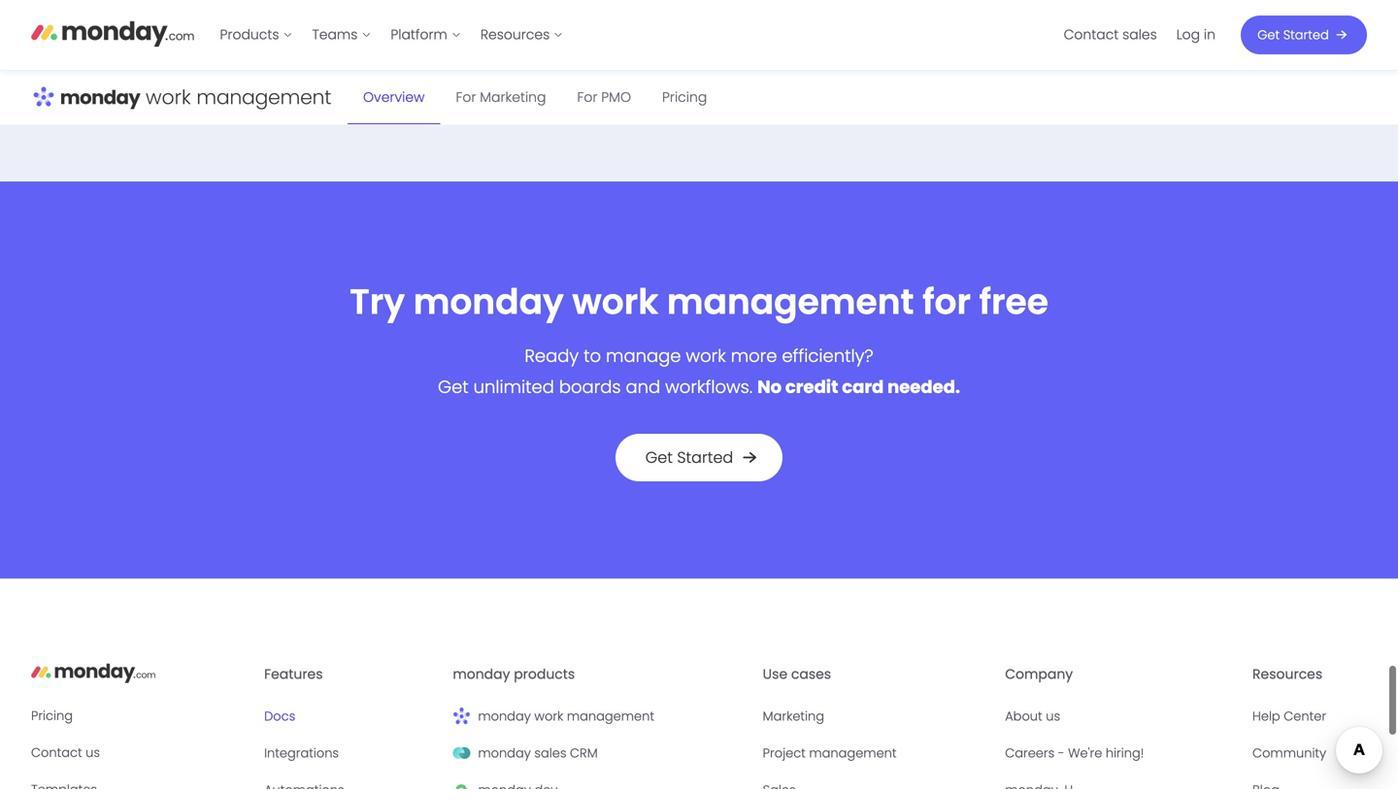 Task type: describe. For each thing, give the bounding box(es) containing it.
sales for monday
[[534, 745, 567, 762]]

project
[[763, 745, 806, 762]]

get inside ready to manage work more efficiently? get unlimited boards and workflows. no credit card needed.
[[438, 375, 469, 399]]

started inside main 'element'
[[1283, 26, 1329, 44]]

about
[[1005, 708, 1043, 725]]

free
[[979, 277, 1049, 326]]

us for contact us
[[86, 744, 100, 762]]

0 horizontal spatial marketing
[[480, 88, 546, 107]]

2 vertical spatial management
[[809, 745, 897, 762]]

platform
[[391, 25, 447, 44]]

monday for monday sales crm
[[478, 745, 531, 762]]

boards
[[559, 375, 621, 399]]

resources link
[[471, 19, 573, 51]]

try
[[350, 277, 405, 326]]

to
[[584, 344, 601, 368]]

teams
[[312, 25, 358, 44]]

contact for contact sales
[[1064, 25, 1119, 44]]

1 horizontal spatial pricing
[[662, 88, 707, 107]]

in
[[1204, 25, 1216, 44]]

monday work management
[[478, 708, 654, 725]]

for
[[923, 277, 971, 326]]

workflows.
[[665, 375, 753, 399]]

log
[[1177, 25, 1200, 44]]

0 vertical spatial management
[[667, 277, 914, 326]]

for for for marketing
[[456, 88, 476, 107]]

contact sales link
[[1054, 19, 1167, 51]]

crm
[[570, 745, 598, 762]]

1 vertical spatial marketing
[[763, 708, 824, 725]]

marketing link
[[763, 706, 990, 727]]

contact sales
[[1064, 25, 1157, 44]]

0 horizontal spatial pricing
[[31, 707, 73, 725]]

dev new mobile footer logo image
[[453, 782, 470, 789]]

resources inside resources link
[[481, 25, 550, 44]]

products
[[220, 25, 279, 44]]

project management link
[[763, 743, 990, 764]]

cases
[[791, 665, 831, 684]]

help center link
[[1253, 706, 1367, 727]]

get for get started button to the bottom
[[646, 447, 673, 468]]

crm icon footer image
[[453, 745, 470, 762]]

use cases
[[763, 665, 831, 684]]

get started inside main 'element'
[[1258, 26, 1329, 44]]

efficiently?
[[782, 344, 874, 368]]

monday products
[[453, 665, 575, 684]]

get for get started button in main 'element'
[[1258, 26, 1280, 44]]

1 horizontal spatial work
[[572, 277, 659, 326]]

needed.
[[888, 375, 960, 399]]

ready
[[525, 344, 579, 368]]

0 horizontal spatial work
[[534, 708, 563, 725]]

products link
[[210, 19, 302, 51]]

about us link
[[1005, 706, 1237, 727]]

careers - we're hiring! link
[[1005, 743, 1237, 764]]

teams link
[[302, 19, 381, 51]]

about us
[[1005, 708, 1060, 725]]

platform link
[[381, 19, 471, 51]]

monday for monday work management
[[478, 708, 531, 725]]

integrations link
[[264, 743, 437, 764]]

for pmo link
[[562, 71, 647, 124]]

monday logo image
[[31, 657, 156, 688]]



Task type: locate. For each thing, give the bounding box(es) containing it.
sales left crm
[[534, 745, 567, 762]]

get
[[1258, 26, 1280, 44], [438, 375, 469, 399], [646, 447, 673, 468]]

1 vertical spatial pricing
[[31, 707, 73, 725]]

1 horizontal spatial get
[[646, 447, 673, 468]]

help center
[[1253, 708, 1327, 725]]

1 horizontal spatial marketing
[[763, 708, 824, 725]]

center
[[1284, 708, 1327, 725]]

for inside "for marketing" link
[[456, 88, 476, 107]]

management down marketing link
[[809, 745, 897, 762]]

careers - we're hiring!
[[1005, 745, 1144, 762]]

marketing up project
[[763, 708, 824, 725]]

get started button
[[1241, 16, 1367, 54], [615, 434, 783, 482]]

1 for from the left
[[456, 88, 476, 107]]

marketing down resources link
[[480, 88, 546, 107]]

use
[[763, 665, 788, 684]]

0 vertical spatial get started
[[1258, 26, 1329, 44]]

monday sales crm
[[478, 745, 598, 762]]

0 horizontal spatial contact
[[31, 744, 82, 762]]

us right "about"
[[1046, 708, 1060, 725]]

docs
[[264, 708, 295, 725]]

pricing
[[662, 88, 707, 107], [31, 707, 73, 725]]

1 horizontal spatial pricing link
[[647, 71, 723, 124]]

1 vertical spatial us
[[86, 744, 100, 762]]

monday sales crm link
[[453, 743, 747, 764]]

0 horizontal spatial get
[[438, 375, 469, 399]]

monday work management link
[[453, 706, 747, 727]]

get started
[[1258, 26, 1329, 44], [646, 447, 733, 468]]

1 horizontal spatial list
[[1054, 0, 1226, 70]]

started down workflows.
[[677, 447, 733, 468]]

for for for pmo
[[577, 88, 598, 107]]

pricing link up the "contact us" link
[[31, 705, 249, 727]]

for left pmo
[[577, 88, 598, 107]]

1 horizontal spatial for
[[577, 88, 598, 107]]

1 list from the left
[[210, 0, 573, 70]]

0 vertical spatial resources
[[481, 25, 550, 44]]

monday.com work management image
[[31, 71, 332, 125]]

monday up footer wm logo
[[453, 665, 510, 684]]

1 horizontal spatial us
[[1046, 708, 1060, 725]]

work inside ready to manage work more efficiently? get unlimited boards and workflows. no credit card needed.
[[686, 344, 726, 368]]

list
[[210, 0, 573, 70], [1054, 0, 1226, 70]]

resources up for marketing
[[481, 25, 550, 44]]

we're
[[1068, 745, 1102, 762]]

contact
[[1064, 25, 1119, 44], [31, 744, 82, 762]]

1 horizontal spatial sales
[[1123, 25, 1157, 44]]

products
[[514, 665, 575, 684]]

pricing right pmo
[[662, 88, 707, 107]]

0 horizontal spatial started
[[677, 447, 733, 468]]

sales for contact
[[1123, 25, 1157, 44]]

ready to manage work more efficiently? get unlimited boards and workflows. no credit card needed.
[[438, 344, 960, 399]]

community
[[1253, 745, 1327, 762]]

project management
[[763, 745, 897, 762]]

monday.com logo image
[[31, 13, 195, 53]]

2 horizontal spatial get
[[1258, 26, 1280, 44]]

get left unlimited at the left
[[438, 375, 469, 399]]

marketing
[[480, 88, 546, 107], [763, 708, 824, 725]]

1 horizontal spatial started
[[1283, 26, 1329, 44]]

contact inside main 'element'
[[1064, 25, 1119, 44]]

0 horizontal spatial resources
[[481, 25, 550, 44]]

1 vertical spatial management
[[567, 708, 654, 725]]

for right "overview"
[[456, 88, 476, 107]]

unlimited
[[473, 375, 554, 399]]

1 vertical spatial contact
[[31, 744, 82, 762]]

try monday work management for free
[[350, 277, 1049, 326]]

0 horizontal spatial get started button
[[615, 434, 783, 482]]

contact us link
[[31, 742, 249, 764]]

contact us
[[31, 744, 100, 762]]

community link
[[1253, 743, 1367, 764]]

0 horizontal spatial pricing link
[[31, 705, 249, 727]]

manage
[[606, 344, 681, 368]]

monday for monday products
[[453, 665, 510, 684]]

features
[[264, 665, 323, 684]]

1 horizontal spatial get started button
[[1241, 16, 1367, 54]]

log in link
[[1167, 19, 1226, 51]]

for marketing link
[[440, 71, 562, 124]]

no
[[758, 375, 782, 399]]

started
[[1283, 26, 1329, 44], [677, 447, 733, 468]]

1 horizontal spatial get started
[[1258, 26, 1329, 44]]

sales inside list
[[1123, 25, 1157, 44]]

integrations
[[264, 745, 339, 762]]

log in
[[1177, 25, 1216, 44]]

management up 'more' at the top right of page
[[667, 277, 914, 326]]

started right in
[[1283, 26, 1329, 44]]

contact for contact us
[[31, 744, 82, 762]]

0 vertical spatial marketing
[[480, 88, 546, 107]]

0 horizontal spatial us
[[86, 744, 100, 762]]

1 vertical spatial get started
[[646, 447, 733, 468]]

get started right in
[[1258, 26, 1329, 44]]

us down monday logo on the left of the page
[[86, 744, 100, 762]]

contact down monday logo on the left of the page
[[31, 744, 82, 762]]

pmo
[[601, 88, 631, 107]]

2 horizontal spatial work
[[686, 344, 726, 368]]

1 vertical spatial resources
[[1253, 665, 1323, 684]]

0 horizontal spatial sales
[[534, 745, 567, 762]]

0 vertical spatial work
[[572, 277, 659, 326]]

resources
[[481, 25, 550, 44], [1253, 665, 1323, 684]]

pricing link
[[647, 71, 723, 124], [31, 705, 249, 727]]

us for about us
[[1046, 708, 1060, 725]]

for
[[456, 88, 476, 107], [577, 88, 598, 107]]

for marketing
[[456, 88, 546, 107]]

monday right footer wm logo
[[478, 708, 531, 725]]

card
[[842, 375, 884, 399]]

1 vertical spatial work
[[686, 344, 726, 368]]

0 vertical spatial started
[[1283, 26, 1329, 44]]

monday inside "link"
[[478, 745, 531, 762]]

get started down workflows.
[[646, 447, 733, 468]]

work up monday sales crm
[[534, 708, 563, 725]]

1 vertical spatial sales
[[534, 745, 567, 762]]

contact left log
[[1064, 25, 1119, 44]]

0 vertical spatial sales
[[1123, 25, 1157, 44]]

docs link
[[264, 706, 437, 727]]

us
[[1046, 708, 1060, 725], [86, 744, 100, 762]]

work up workflows.
[[686, 344, 726, 368]]

hiring!
[[1106, 745, 1144, 762]]

get started button down workflows.
[[615, 434, 783, 482]]

2 vertical spatial work
[[534, 708, 563, 725]]

0 vertical spatial get
[[1258, 26, 1280, 44]]

0 horizontal spatial list
[[210, 0, 573, 70]]

0 vertical spatial pricing link
[[647, 71, 723, 124]]

pricing link right pmo
[[647, 71, 723, 124]]

0 horizontal spatial get started
[[646, 447, 733, 468]]

0 vertical spatial us
[[1046, 708, 1060, 725]]

-
[[1058, 745, 1065, 762]]

sales
[[1123, 25, 1157, 44], [534, 745, 567, 762]]

2 vertical spatial get
[[646, 447, 673, 468]]

get started button right in
[[1241, 16, 1367, 54]]

1 vertical spatial pricing link
[[31, 705, 249, 727]]

management
[[667, 277, 914, 326], [567, 708, 654, 725], [809, 745, 897, 762]]

sales inside "link"
[[534, 745, 567, 762]]

for inside for pmo link
[[577, 88, 598, 107]]

resources up help center
[[1253, 665, 1323, 684]]

1 vertical spatial started
[[677, 447, 733, 468]]

0 horizontal spatial for
[[456, 88, 476, 107]]

0 vertical spatial pricing
[[662, 88, 707, 107]]

overview
[[363, 88, 425, 107]]

monday
[[413, 277, 564, 326], [453, 665, 510, 684], [478, 708, 531, 725], [478, 745, 531, 762]]

overview link
[[348, 71, 440, 124]]

footer wm logo image
[[453, 708, 470, 725]]

1 horizontal spatial contact
[[1064, 25, 1119, 44]]

sales left log
[[1123, 25, 1157, 44]]

list containing contact sales
[[1054, 0, 1226, 70]]

monday right the crm icon footer
[[478, 745, 531, 762]]

more
[[731, 344, 777, 368]]

management up monday sales crm "link"
[[567, 708, 654, 725]]

main element
[[210, 0, 1367, 70]]

get right in
[[1258, 26, 1280, 44]]

2 list from the left
[[1054, 0, 1226, 70]]

company
[[1005, 665, 1073, 684]]

get started button inside main 'element'
[[1241, 16, 1367, 54]]

careers
[[1005, 745, 1055, 762]]

1 horizontal spatial resources
[[1253, 665, 1323, 684]]

0 vertical spatial get started button
[[1241, 16, 1367, 54]]

pricing up contact us
[[31, 707, 73, 725]]

monday up ready
[[413, 277, 564, 326]]

1 vertical spatial get
[[438, 375, 469, 399]]

get inside main 'element'
[[1258, 26, 1280, 44]]

help
[[1253, 708, 1281, 725]]

work up to
[[572, 277, 659, 326]]

0 vertical spatial contact
[[1064, 25, 1119, 44]]

list containing products
[[210, 0, 573, 70]]

1 vertical spatial get started button
[[615, 434, 783, 482]]

2 for from the left
[[577, 88, 598, 107]]

for pmo
[[577, 88, 631, 107]]

credit
[[785, 375, 838, 399]]

work
[[572, 277, 659, 326], [686, 344, 726, 368], [534, 708, 563, 725]]

and
[[626, 375, 661, 399]]

get down and
[[646, 447, 673, 468]]



Task type: vqa. For each thing, say whether or not it's contained in the screenshot.


